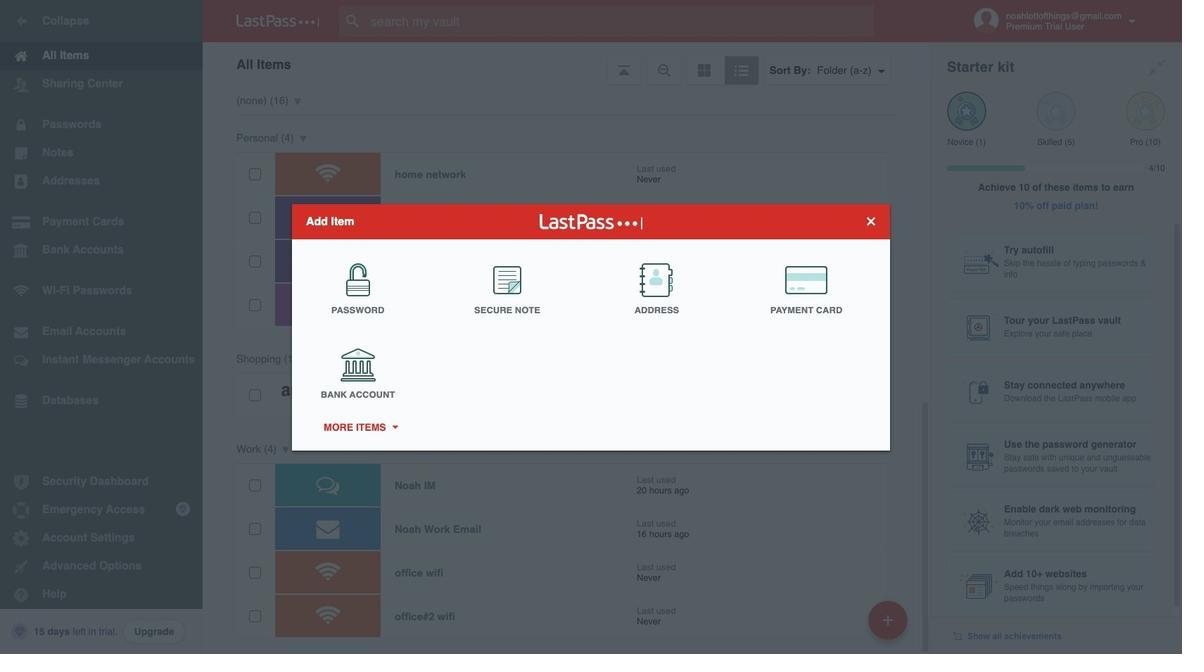 Task type: describe. For each thing, give the bounding box(es) containing it.
lastpass image
[[237, 15, 320, 27]]



Task type: vqa. For each thing, say whether or not it's contained in the screenshot.
New item element
no



Task type: locate. For each thing, give the bounding box(es) containing it.
vault options navigation
[[203, 42, 931, 84]]

caret right image
[[390, 425, 400, 429]]

Search search field
[[339, 6, 902, 37]]

search my vault text field
[[339, 6, 902, 37]]

dialog
[[292, 204, 891, 450]]

new item navigation
[[864, 596, 917, 654]]

main navigation navigation
[[0, 0, 203, 654]]

new item image
[[884, 615, 893, 625]]



